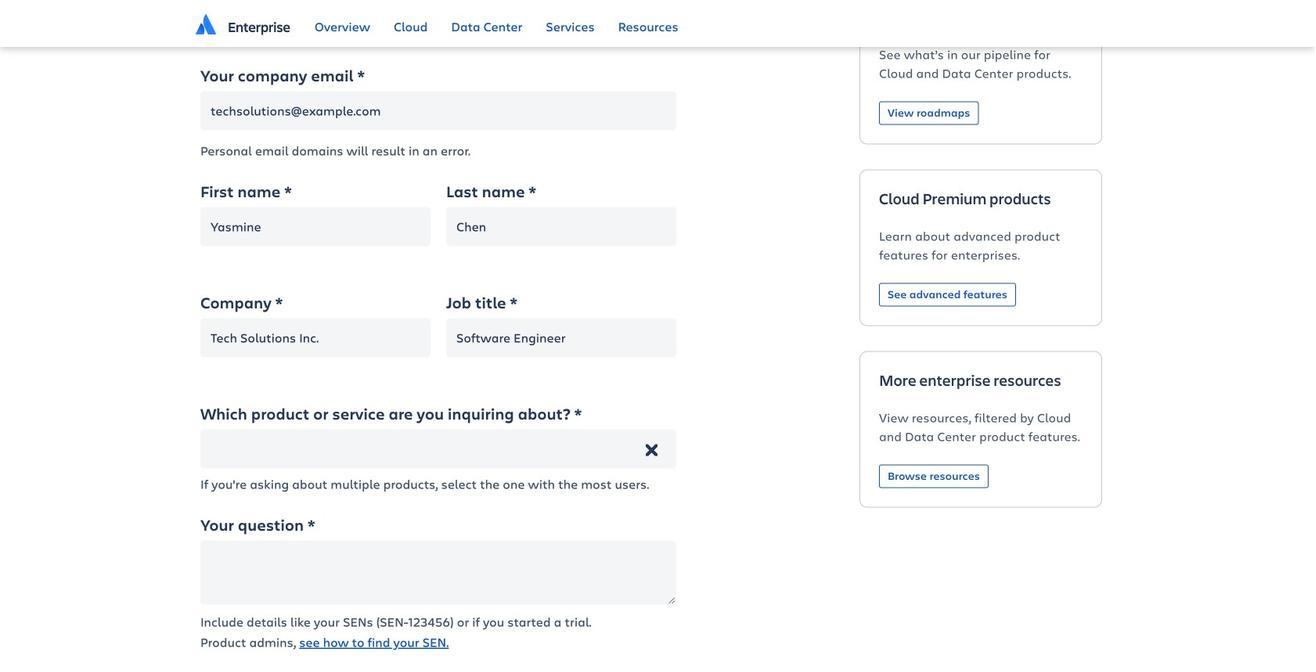 Task type: vqa. For each thing, say whether or not it's contained in the screenshot.
text field
yes



Task type: locate. For each thing, give the bounding box(es) containing it.
None email field
[[200, 91, 677, 131]]

None text field
[[200, 207, 431, 246], [200, 541, 677, 605], [200, 207, 431, 246], [200, 541, 677, 605]]

None text field
[[446, 207, 677, 246], [200, 318, 431, 358], [446, 318, 677, 358], [200, 430, 677, 469], [446, 207, 677, 246], [200, 318, 431, 358], [446, 318, 677, 358], [200, 430, 677, 469]]



Task type: describe. For each thing, give the bounding box(es) containing it.
atlassian logo image
[[196, 14, 216, 34]]



